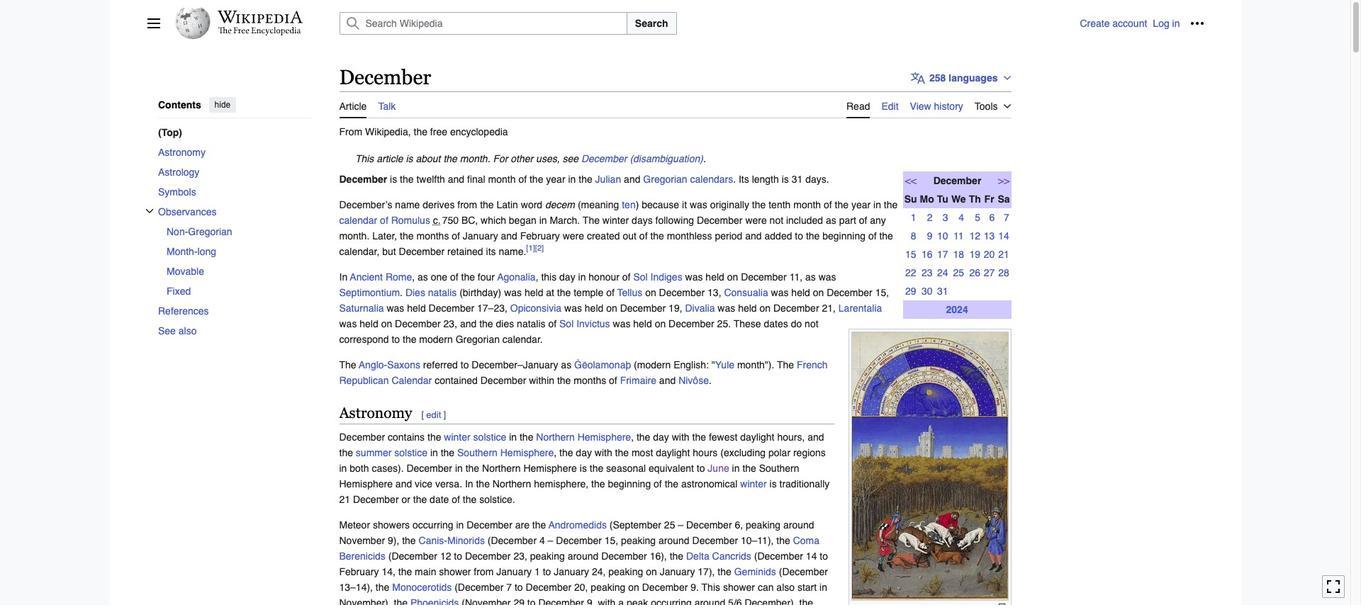 Task type: describe. For each thing, give the bounding box(es) containing it.
[1]
[[526, 243, 535, 253]]

21 link
[[999, 249, 1010, 260]]

7 link
[[999, 212, 1010, 223]]

january down are
[[497, 566, 532, 578]]

december up 'summer'
[[339, 432, 385, 443]]

(december for on
[[455, 582, 504, 593]]

the free encyclopedia image
[[218, 27, 301, 36]]

it
[[682, 199, 687, 210]]

the down 17–23,
[[479, 318, 493, 329]]

and left final
[[448, 173, 465, 185]]

december down dies natalis link
[[429, 303, 475, 314]]

on up dates
[[760, 303, 771, 314]]

the up 'which'
[[480, 199, 494, 210]]

to inside 'was held on december 25. these dates do not correspond to the modern gregorian calendar.'
[[392, 334, 400, 345]]

month inside december's name derives from the latin word decem (meaning ten ) because it was originally the tenth month of the year in the calendar of romulus c. 750 bc
[[794, 199, 821, 210]]

. inside in ancient rome , as one of the four agonalia , this day in honour of sol indiges was held on december 11, as was septimontium . dies natalis (birthday) was held at the temple of tellus on december 13, consualia was held on december 15, saturnalia was held december 17–23, opiconsivia was held on december 19, divalia was held on december 21, larentalia was held on december 23, and the dies natalis of sol invictus
[[400, 287, 403, 298]]

1 horizontal spatial 7
[[1004, 212, 1010, 223]]

held down dies
[[407, 303, 426, 314]]

in inside , which began in march. the winter days following december were not included as part of any month. later, the months of january and february were created out of the monthless period and added to the beginning of the calendar, but december retained its name.
[[539, 215, 547, 226]]

(december 7 to december 20, peaking on december 9. this shower can also start in november), the
[[339, 582, 828, 606]]

5
[[975, 212, 981, 223]]

the up most
[[637, 432, 651, 443]]

peaking down (september
[[621, 535, 656, 546]]

the up seasonal
[[615, 447, 629, 458]]

these
[[734, 318, 761, 329]]

article link
[[339, 92, 367, 118]]

of inside is traditionally 21 december or the date of the solstice.
[[452, 494, 460, 505]]

twelfth
[[417, 173, 445, 185]]

equivalent
[[649, 463, 694, 474]]

(birthday)
[[460, 287, 502, 298]]

southern inside in the southern hemisphere and vice versa. in the northern hemisphere, the beginning of the astronomical
[[759, 463, 800, 474]]

0 vertical spatial year
[[546, 173, 566, 185]]

december down the solstice.
[[467, 519, 513, 531]]

december inside is traditionally 21 december or the date of the solstice.
[[353, 494, 399, 505]]

the right 16),
[[670, 551, 684, 562]]

[1] [2]
[[526, 243, 544, 253]]

encyclopedia
[[450, 126, 508, 137]]

monocerotids link
[[392, 582, 452, 593]]

held up correspond
[[360, 318, 379, 329]]

symbols
[[158, 186, 196, 197]]

day inside in ancient rome , as one of the four agonalia , this day in honour of sol indiges was held on december 11, as was septimontium . dies natalis (birthday) was held at the temple of tellus on december 13, consualia was held on december 15, saturnalia was held december 17–23, opiconsivia was held on december 19, divalia was held on december 21, larentalia was held on december 23, and the dies natalis of sol invictus
[[560, 271, 576, 283]]

to inside , the day with the most daylight hours (excluding polar regions in both cases). december in the northern hemisphere is the seasonal equivalent to
[[697, 463, 705, 474]]

20
[[984, 249, 995, 260]]

0 vertical spatial gregorian
[[643, 173, 688, 185]]

astronomy inside december element
[[339, 405, 412, 422]]

created
[[587, 230, 620, 242]]

21 inside 15 16 17 18 19 20 21 22 23 24 25 26 27 28
[[999, 249, 1010, 260]]

(december for main
[[754, 551, 803, 562]]

monthless
[[667, 230, 712, 242]]

edit
[[426, 410, 441, 420]]

december up consualia link on the right top
[[741, 271, 787, 283]]

on down tellus link
[[606, 303, 617, 314]]

(september
[[610, 519, 662, 531]]

on up correspond
[[381, 318, 392, 329]]

menu image
[[146, 16, 161, 30]]

december up 19,
[[659, 287, 705, 298]]

february inside , which began in march. the winter days following december were not included as part of any month. later, the months of january and february were created out of the monthless period and added to the beginning of the calendar, but december retained its name.
[[520, 230, 560, 242]]

the down this article is about the month. for other uses, see december (disambiguation) .
[[530, 173, 544, 185]]

28 link
[[999, 267, 1010, 278]]

the inside , which began in march. the winter days following december were not included as part of any month. later, the months of january and february were created out of the monthless period and added to the beginning of the calendar, but december retained its name.
[[583, 215, 600, 226]]

tenth
[[769, 199, 791, 210]]

with for fewest
[[672, 432, 690, 443]]

the left free
[[414, 126, 428, 137]]

log in and more options image
[[1190, 16, 1204, 30]]

and down (modern
[[659, 375, 676, 386]]

14 inside (december 14 to february 14, the main shower from january 1 to january 24, peaking on january 17), the
[[806, 551, 817, 562]]

december up period
[[697, 215, 743, 226]]

held down 11,
[[792, 287, 810, 298]]

1 horizontal spatial sol
[[634, 271, 648, 283]]

the down edit
[[428, 432, 441, 443]]

1 horizontal spatial 31
[[938, 286, 949, 297]]

and right period
[[745, 230, 762, 242]]

, for , the day with the fewest daylight hours, and the
[[631, 432, 634, 443]]

winter solstice link
[[444, 432, 507, 443]]

25 inside 15 16 17 18 19 20 21 22 23 24 25 26 27 28
[[953, 267, 964, 278]]

"
[[712, 359, 715, 371]]

month. inside , which began in march. the winter days following december were not included as part of any month. later, the months of january and february were created out of the monthless period and added to the beginning of the calendar, but december retained its name.
[[339, 230, 370, 242]]

showers
[[373, 519, 410, 531]]

decem
[[545, 199, 575, 210]]

the right or
[[413, 494, 427, 505]]

2
[[927, 212, 933, 223]]

1 inside (december 14 to february 14, the main shower from january 1 to january 24, peaking on january 17), the
[[535, 566, 540, 578]]

gregorian inside 'was held on december 25. these dates do not correspond to the modern gregorian calendar.'
[[456, 334, 500, 345]]

began
[[509, 215, 537, 226]]

the left julian link
[[579, 173, 593, 185]]

the right are
[[532, 519, 546, 531]]

0 vertical spatial 14
[[999, 230, 1010, 242]]

december up one at the left
[[399, 246, 445, 257]]

1 vertical spatial were
[[563, 230, 584, 242]]

december (disambiguation) link
[[581, 153, 703, 164]]

around for (september 25 – december 6, peaking around november 9), the
[[784, 519, 814, 531]]

hemisphere up , the day with the most daylight hours (excluding polar regions in both cases). december in the northern hemisphere is the seasonal equivalent to
[[578, 432, 631, 443]]

length
[[752, 173, 779, 185]]

month. inside note
[[460, 153, 490, 164]]

258
[[930, 72, 946, 84]]

1 vertical spatial around
[[659, 535, 690, 546]]

saxons
[[387, 359, 420, 371]]

[2]
[[535, 243, 544, 253]]

december–january
[[472, 359, 558, 371]]

in inside in the southern hemisphere and vice versa. in the northern hemisphere, the beginning of the astronomical
[[465, 478, 473, 490]]

june
[[708, 463, 729, 474]]

the up "southern hemisphere" link
[[520, 432, 534, 443]]

14,
[[382, 566, 396, 578]]

january down the (december 12 to december 23, peaking around december 16), the delta cancrids
[[554, 566, 589, 578]]

summer solstice link
[[356, 447, 428, 458]]

in left both
[[339, 463, 347, 474]]

log
[[1153, 18, 1170, 29]]

17–23,
[[477, 303, 508, 314]]

on inside the (december 7 to december 20, peaking on december 9. this shower can also start in november), the
[[628, 582, 640, 593]]

was up sol invictus link
[[564, 303, 582, 314]]

held up opiconsivia
[[525, 287, 543, 298]]

view history
[[910, 100, 964, 112]]

of down any
[[869, 230, 877, 242]]

of down honour
[[606, 287, 615, 298]]

1 horizontal spatial 12
[[970, 230, 981, 242]]

0 vertical spatial northern
[[536, 432, 575, 443]]

honour
[[589, 271, 620, 283]]

, the day with the most daylight hours (excluding polar regions in both cases). december in the northern hemisphere is the seasonal equivalent to
[[339, 447, 826, 474]]

day for most
[[576, 447, 592, 458]]

the up meteor showers occurring in december are the andromedids
[[463, 494, 477, 505]]

was down septimontium
[[387, 303, 404, 314]]

december up larentalia link
[[827, 287, 873, 298]]

27 link
[[984, 267, 995, 278]]

coma berenicids
[[339, 535, 820, 562]]

this inside the (december 7 to december 20, peaking on december 9. this shower can also start in november), the
[[702, 582, 720, 593]]

december up do
[[774, 303, 819, 314]]

1 vertical spatial 12
[[440, 551, 451, 562]]

9 link
[[922, 230, 933, 242]]

december's
[[339, 199, 392, 210]]

june link
[[708, 463, 729, 474]]

december down the andromedids
[[556, 535, 602, 546]]

was inside 'was held on december 25. these dates do not correspond to the modern gregorian calendar.'
[[613, 318, 631, 329]]

1 vertical spatial months
[[574, 375, 606, 386]]

13–14),
[[339, 582, 373, 593]]

0 horizontal spatial the
[[339, 359, 356, 371]]

december down december–january at left
[[481, 375, 526, 386]]

18 link
[[953, 249, 964, 260]]

5 link
[[970, 212, 981, 223]]

december left 9.
[[642, 582, 688, 593]]

. left its
[[733, 173, 736, 185]]

for
[[493, 153, 508, 164]]

15 link
[[905, 249, 917, 260]]

as inside , which began in march. the winter days following december were not included as part of any month. later, the months of january and february were created out of the monthless period and added to the beginning of the calendar, but december retained its name.
[[826, 215, 837, 226]]

1 horizontal spatial 23,
[[514, 551, 527, 562]]

(december 12 to december 23, peaking around december 16), the delta cancrids
[[386, 551, 752, 562]]

is right length
[[782, 173, 789, 185]]

not inside 'was held on december 25. these dates do not correspond to the modern gregorian calendar.'
[[805, 318, 819, 329]]

month-long link
[[166, 241, 311, 261]]

around for (december 12 to december 23, peaking around december 16), the delta cancrids
[[568, 551, 599, 562]]

in down see
[[568, 173, 576, 185]]

was up 21,
[[819, 271, 836, 283]]

0 vertical spatial 31
[[792, 173, 803, 185]]

was up dates
[[771, 287, 789, 298]]

month").
[[737, 359, 775, 371]]

4 link
[[953, 212, 964, 223]]

the inside (september 25 – december 6, peaking around november 9), the
[[402, 535, 416, 546]]

10–11),
[[741, 535, 774, 546]]

cases).
[[372, 463, 404, 474]]

on inside (december 14 to february 14, the main shower from january 1 to january 24, peaking on january 17), the
[[646, 566, 657, 578]]

in inside personal tools navigation
[[1173, 18, 1180, 29]]

and inside in ancient rome , as one of the four agonalia , this day in honour of sol indiges was held on december 11, as was septimontium . dies natalis (birthday) was held at the temple of tellus on december 13, consualia was held on december 15, saturnalia was held december 17–23, opiconsivia was held on december 19, divalia was held on december 21, larentalia was held on december 23, and the dies natalis of sol invictus
[[460, 318, 477, 329]]

was inside december's name derives from the latin word decem (meaning ten ) because it was originally the tenth month of the year in the calendar of romulus c. 750 bc
[[690, 199, 708, 210]]

was down saturnalia link on the left
[[339, 318, 357, 329]]

in inside in the southern hemisphere and vice versa. in the northern hemisphere, the beginning of the astronomical
[[732, 463, 740, 474]]

in inside the (december 7 to december 20, peaking on december 9. this shower can also start in november), the
[[820, 582, 828, 593]]

english:
[[674, 359, 709, 371]]

and up name.
[[501, 230, 518, 242]]

divalia link
[[685, 303, 715, 314]]

tellus link
[[617, 287, 643, 298]]

of right one at the left
[[450, 271, 459, 283]]

of down opiconsivia
[[548, 318, 557, 329]]

on up 21,
[[813, 287, 824, 298]]

Search Wikipedia search field
[[339, 12, 627, 35]]

, left this
[[536, 271, 539, 283]]

long
[[197, 246, 216, 257]]

the right 14,
[[398, 566, 412, 578]]

to inside , which began in march. the winter days following december were not included as part of any month. later, the months of january and february were created out of the monthless period and added to the beginning of the calendar, but december retained its name.
[[795, 230, 803, 242]]

fixed link
[[166, 281, 311, 301]]

of down days. at the right of page
[[824, 199, 832, 210]]

december down canis-minorids (december 4 – december 15, peaking around december 10–11), the
[[601, 551, 647, 562]]

of inside in the southern hemisphere and vice versa. in the northern hemisphere, the beginning of the astronomical
[[654, 478, 662, 490]]

yule
[[715, 359, 735, 371]]

the up winter link
[[743, 463, 757, 474]]

11
[[954, 230, 964, 242]]

beginning inside in the southern hemisphere and vice versa. in the northern hemisphere, the beginning of the astronomical
[[608, 478, 651, 490]]

of up later, at the left of the page
[[380, 215, 388, 226]]

observances link
[[158, 202, 311, 222]]

referred
[[423, 359, 458, 371]]

december up modern at the left bottom of page
[[395, 318, 441, 329]]

january inside , which began in march. the winter days following december were not included as part of any month. later, the months of january and february were created out of the monthless period and added to the beginning of the calendar, but december retained its name.
[[463, 230, 498, 242]]

the down the anglo-saxons referred to december–january as ġēolamonaþ (modern english: " yule month"). the
[[557, 375, 571, 386]]

the down romulus
[[400, 230, 414, 242]]

as up contained december within the months of frimaire and nivôse .
[[561, 359, 572, 371]]

peaking inside (december 14 to february 14, the main shower from january 1 to january 24, peaking on january 17), the
[[609, 566, 643, 578]]

30
[[922, 286, 933, 297]]

contains
[[388, 432, 425, 443]]

the right at on the left of page
[[557, 287, 571, 298]]

hemisphere inside , the day with the most daylight hours (excluding polar regions in both cases). december in the northern hemisphere is the seasonal equivalent to
[[524, 463, 577, 474]]

(september 25 – december 6, peaking around november 9), the
[[339, 519, 814, 546]]

the inside (december 13–14), the
[[376, 582, 390, 593]]

is inside , the day with the most daylight hours (excluding polar regions in both cases). december in the northern hemisphere is the seasonal equivalent to
[[580, 463, 587, 474]]

7 inside the (december 7 to december 20, peaking on december 9. this shower can also start in november), the
[[507, 582, 512, 593]]

0 horizontal spatial winter
[[444, 432, 471, 443]]

regions
[[793, 447, 826, 458]]

the up part
[[835, 199, 849, 210]]

(december inside (december 13–14), the
[[779, 566, 828, 578]]

the down summer solstice in the southern hemisphere
[[466, 463, 479, 474]]

0 vertical spatial were
[[746, 215, 767, 226]]

22
[[905, 267, 917, 278]]

(excluding
[[721, 447, 766, 458]]

1 vertical spatial –
[[548, 535, 553, 546]]

, for , which began in march. the winter days following december were not included as part of any month. later, the months of january and february were created out of the monthless period and added to the beginning of the calendar, but december retained its name.
[[475, 215, 478, 226]]

days.
[[806, 173, 829, 185]]

1 horizontal spatial natalis
[[517, 318, 546, 329]]

peaking for 23,
[[530, 551, 565, 562]]

(december down are
[[488, 535, 537, 546]]

in up "southern hemisphere" link
[[509, 432, 517, 443]]

as left one at the left
[[418, 271, 428, 283]]

search
[[635, 18, 668, 29]]

1 horizontal spatial solstice
[[473, 432, 507, 443]]

29 30 31
[[905, 286, 949, 297]]

meteor showers occurring in december are the andromedids
[[339, 519, 607, 531]]

of down ġēolamonaþ link
[[609, 375, 617, 386]]

of up tellus link
[[622, 271, 631, 283]]

hide button
[[209, 97, 236, 113]]

the left twelfth
[[400, 173, 414, 185]]

x small image
[[145, 207, 154, 215]]

20 link
[[984, 249, 995, 260]]

article
[[377, 153, 403, 164]]

nivôse
[[679, 375, 709, 386]]

[ edit ]
[[422, 410, 446, 420]]

january up 9.
[[660, 566, 695, 578]]

december up delta cancrids "link"
[[692, 535, 738, 546]]

was right the indiges
[[685, 271, 703, 283]]

because
[[642, 199, 679, 210]]

peaking for 6,
[[746, 519, 781, 531]]

cancrids
[[712, 551, 752, 562]]

0 horizontal spatial month
[[488, 173, 516, 185]]

the left the tenth
[[752, 199, 766, 210]]

rome
[[386, 271, 412, 283]]

of down 750
[[452, 230, 460, 242]]

the up versa.
[[441, 447, 455, 458]]

of left any
[[859, 215, 868, 226]]

latin
[[497, 199, 518, 210]]

(december 14 to february 14, the main shower from january 1 to january 24, peaking on january 17), the
[[339, 551, 828, 578]]

held up 13,
[[706, 271, 725, 283]]



Task type: vqa. For each thing, say whether or not it's contained in the screenshot.


Task type: locate. For each thing, give the bounding box(es) containing it.
from inside december's name derives from the latin word decem (meaning ten ) because it was originally the tenth month of the year in the calendar of romulus c. 750 bc
[[458, 199, 477, 210]]

7 down the (december 12 to december 23, peaking around december 16), the delta cancrids
[[507, 582, 512, 593]]

0 horizontal spatial this
[[355, 153, 374, 164]]

1 horizontal spatial february
[[520, 230, 560, 242]]

around up the coma
[[784, 519, 814, 531]]

see
[[158, 325, 175, 336]]

0 horizontal spatial months
[[417, 230, 449, 242]]

of down other
[[519, 173, 527, 185]]

the down northern hemisphere link
[[559, 447, 573, 458]]

on up consualia link on the right top
[[727, 271, 738, 283]]

as right 11,
[[806, 271, 816, 283]]

december up talk link
[[339, 66, 431, 89]]

consualia
[[724, 287, 768, 298]]

2 vertical spatial northern
[[493, 478, 531, 490]]

daylight inside ", the day with the fewest daylight hours, and the"
[[741, 432, 775, 443]]

and down (birthday)
[[460, 318, 477, 329]]

december contains the winter solstice in the northern hemisphere
[[339, 432, 631, 443]]

february inside (december 14 to february 14, the main shower from january 1 to january 24, peaking on january 17), the
[[339, 566, 379, 578]]

astronomy
[[158, 146, 205, 158], [339, 405, 412, 422]]

0 horizontal spatial 23,
[[444, 318, 457, 329]]

the inside 'was held on december 25. these dates do not correspond to the modern gregorian calendar.'
[[403, 334, 417, 345]]

references
[[158, 305, 209, 317]]

day right this
[[560, 271, 576, 283]]

0 vertical spatial month.
[[460, 153, 490, 164]]

was held on december 25. these dates do not correspond to the modern gregorian calendar.
[[339, 318, 819, 345]]

2 vertical spatial around
[[568, 551, 599, 562]]

gregorian inside non-gregorian link
[[188, 226, 232, 237]]

(modern
[[634, 359, 671, 371]]

0 vertical spatial 12
[[970, 230, 981, 242]]

19
[[970, 249, 981, 260]]

0 horizontal spatial southern
[[457, 447, 498, 458]]

log in link
[[1153, 18, 1180, 29]]

the down monocerotids link
[[394, 597, 408, 606]]

0 vertical spatial daylight
[[741, 432, 775, 443]]

1 horizontal spatial beginning
[[823, 230, 866, 242]]

23, up modern at the left bottom of page
[[444, 318, 457, 329]]

1 horizontal spatial year
[[852, 199, 871, 210]]

0 vertical spatial day
[[560, 271, 576, 283]]

sol indiges link
[[634, 271, 683, 283]]

with inside , the day with the most daylight hours (excluding polar regions in both cases). december in the northern hemisphere is the seasonal equivalent to
[[595, 447, 612, 458]]

andromedids
[[549, 519, 607, 531]]

1 horizontal spatial were
[[746, 215, 767, 226]]

, which began in march. the winter days following december were not included as part of any month. later, the months of january and february were created out of the monthless period and added to the beginning of the calendar, but december retained its name.
[[339, 215, 893, 257]]

versa.
[[435, 478, 462, 490]]

december down tellus link
[[620, 303, 666, 314]]

hemisphere up hemisphere,
[[524, 463, 577, 474]]

the
[[583, 215, 600, 226], [339, 359, 356, 371], [777, 359, 794, 371]]

northern inside in the southern hemisphere and vice versa. in the northern hemisphere, the beginning of the astronomical
[[493, 478, 531, 490]]

the up both
[[339, 447, 353, 458]]

peaking inside the (december 7 to december 20, peaking on december 9. this shower can also start in november), the
[[591, 582, 626, 593]]

natalis down one at the left
[[428, 287, 457, 298]]

12 left 13
[[970, 230, 981, 242]]

, up dies
[[412, 271, 415, 283]]

0 horizontal spatial with
[[595, 447, 612, 458]]

language progressive image
[[911, 71, 925, 85]]

ten
[[622, 199, 636, 210]]

1 horizontal spatial –
[[678, 519, 684, 531]]

around inside (september 25 – december 6, peaking around november 9), the
[[784, 519, 814, 531]]

the right about
[[443, 153, 457, 164]]

, up most
[[631, 432, 634, 443]]

peaking up 10–11),
[[746, 519, 781, 531]]

peaking inside (september 25 – december 6, peaking around november 9), the
[[746, 519, 781, 531]]

nivôse link
[[679, 375, 709, 386]]

the inside the (december 7 to december 20, peaking on december 9. this shower can also start in november), the
[[394, 597, 408, 606]]

1 vertical spatial month.
[[339, 230, 370, 242]]

1 vertical spatial northern
[[482, 463, 521, 474]]

december inside , the day with the most daylight hours (excluding polar regions in both cases). december in the northern hemisphere is the seasonal equivalent to
[[407, 463, 452, 474]]

6 link
[[984, 212, 995, 223]]

1 vertical spatial in
[[465, 478, 473, 490]]

1 vertical spatial 15,
[[605, 535, 619, 546]]

anglo-
[[359, 359, 387, 371]]

with
[[672, 432, 690, 443], [595, 447, 612, 458]]

or
[[402, 494, 411, 505]]

calendar
[[339, 215, 377, 226]]

1 horizontal spatial months
[[574, 375, 606, 386]]

0 horizontal spatial 15,
[[605, 535, 619, 546]]

month down for in the left of the page
[[488, 173, 516, 185]]

the up is traditionally 21 december or the date of the solstice.
[[590, 463, 604, 474]]

on inside 'was held on december 25. these dates do not correspond to the modern gregorian calendar.'
[[655, 318, 666, 329]]

also inside the (december 7 to december 20, peaking on december 9. this shower can also start in november), the
[[777, 582, 795, 593]]

(december inside the (december 7 to december 20, peaking on december 9. this shower can also start in november), the
[[455, 582, 504, 593]]

yule link
[[715, 359, 735, 371]]

1 horizontal spatial with
[[672, 432, 690, 443]]

is traditionally 21 december or the date of the solstice.
[[339, 478, 830, 505]]

natalis
[[428, 287, 457, 298], [517, 318, 546, 329]]

0 horizontal spatial 21
[[339, 494, 350, 505]]

hours
[[693, 447, 718, 458]]

french
[[797, 359, 828, 371]]

ġēolamonaþ
[[574, 359, 631, 371]]

Search search field
[[322, 12, 1080, 35]]

opiconsivia link
[[510, 303, 562, 314]]

create
[[1080, 18, 1110, 29]]

in inside in ancient rome , as one of the four agonalia , this day in honour of sol indiges was held on december 11, as was septimontium . dies natalis (birthday) was held at the temple of tellus on december 13, consualia was held on december 15, saturnalia was held december 17–23, opiconsivia was held on december 19, divalia was held on december 21, larentalia was held on december 23, and the dies natalis of sol invictus
[[339, 271, 348, 283]]

0 horizontal spatial sol
[[560, 318, 574, 329]]

, for , the day with the most daylight hours (excluding polar regions in both cases). december in the northern hemisphere is the seasonal equivalent to
[[554, 447, 557, 458]]

1 horizontal spatial in
[[465, 478, 473, 490]]

sol up tellus link
[[634, 271, 648, 283]]

were down march.
[[563, 230, 584, 242]]

in right versa.
[[465, 478, 473, 490]]

natalis down opiconsivia
[[517, 318, 546, 329]]

2 vertical spatial winter
[[741, 478, 767, 490]]

december up julian link
[[581, 153, 627, 164]]

note inside december main content
[[339, 151, 1012, 166]]

dies
[[406, 287, 425, 298]]

with down northern hemisphere link
[[595, 447, 612, 458]]

, inside ", the day with the fewest daylight hours, and the"
[[631, 432, 634, 443]]

4 left 5 link
[[959, 212, 964, 223]]

0 vertical spatial sol
[[634, 271, 648, 283]]

0 horizontal spatial were
[[563, 230, 584, 242]]

sol left invictus
[[560, 318, 574, 329]]

the down any
[[880, 230, 893, 242]]

1 horizontal spatial month
[[794, 199, 821, 210]]

the up the solstice.
[[476, 478, 490, 490]]

daylight for hours
[[656, 447, 690, 458]]

2 horizontal spatial the
[[777, 359, 794, 371]]

th
[[969, 193, 981, 205]]

the up republican
[[339, 359, 356, 371]]

day inside , the day with the most daylight hours (excluding polar regions in both cases). december in the northern hemisphere is the seasonal equivalent to
[[576, 447, 592, 458]]

16),
[[650, 551, 667, 562]]

word
[[521, 199, 543, 210]]

1 vertical spatial natalis
[[517, 318, 546, 329]]

canis-minorids link
[[419, 535, 485, 546]]

start
[[798, 582, 817, 593]]

non-gregorian link
[[166, 222, 311, 241]]

. down "
[[709, 375, 712, 386]]

1 horizontal spatial winter
[[603, 215, 629, 226]]

four
[[478, 271, 495, 283]]

0 horizontal spatial natalis
[[428, 287, 457, 298]]

december up the su mo tu we th fr sa
[[934, 175, 982, 186]]

also down references
[[178, 325, 196, 336]]

shower down geminids
[[723, 582, 755, 593]]

(december inside (december 14 to february 14, the main shower from january 1 to january 24, peaking on january 17), the
[[754, 551, 803, 562]]

hemisphere inside in the southern hemisphere and vice versa. in the northern hemisphere, the beginning of the astronomical
[[339, 478, 393, 490]]

1 vertical spatial shower
[[723, 582, 755, 593]]

february up 13–14),
[[339, 566, 379, 578]]

held up invictus
[[585, 303, 604, 314]]

1 vertical spatial beginning
[[608, 478, 651, 490]]

the left four
[[461, 271, 475, 283]]

1 down the (december 12 to december 23, peaking around december 16), the delta cancrids
[[535, 566, 540, 578]]

daylight for hours,
[[741, 432, 775, 443]]

19,
[[669, 303, 683, 314]]

in down summer solstice in the southern hemisphere
[[455, 463, 463, 474]]

0 vertical spatial 1
[[911, 212, 917, 223]]

(december
[[488, 535, 537, 546], [388, 551, 438, 562], [754, 551, 803, 562], [779, 566, 828, 578], [455, 582, 504, 593]]

was up 25.
[[718, 303, 736, 314]]

1 horizontal spatial day
[[576, 447, 592, 458]]

northern inside , the day with the most daylight hours (excluding polar regions in both cases). december in the northern hemisphere is the seasonal equivalent to
[[482, 463, 521, 474]]

about
[[416, 153, 441, 164]]

0 horizontal spatial not
[[770, 215, 784, 226]]

beginning inside , which began in march. the winter days following december were not included as part of any month. later, the months of january and february were created out of the monthless period and added to the beginning of the calendar, but december retained its name.
[[823, 230, 866, 242]]

0 horizontal spatial solstice
[[394, 447, 428, 458]]

peaking down (september 25 – december 6, peaking around november 9), the
[[530, 551, 565, 562]]

0 horizontal spatial month.
[[339, 230, 370, 242]]

1 vertical spatial winter
[[444, 432, 471, 443]]

winter inside , which began in march. the winter days following december were not included as part of any month. later, the months of january and february were created out of the monthless period and added to the beginning of the calendar, but december retained its name.
[[603, 215, 629, 226]]

0 horizontal spatial 7
[[507, 582, 512, 593]]

0 horizontal spatial 25
[[664, 519, 675, 531]]

0 vertical spatial natalis
[[428, 287, 457, 298]]

1 vertical spatial 4
[[540, 535, 545, 546]]

0 vertical spatial february
[[520, 230, 560, 242]]

1 horizontal spatial 15,
[[876, 287, 889, 298]]

from inside (december 14 to february 14, the main shower from january 1 to january 24, peaking on january 17), the
[[474, 566, 494, 578]]

december left 20,
[[526, 582, 572, 593]]

0 vertical spatial with
[[672, 432, 690, 443]]

1 horizontal spatial 25
[[953, 267, 964, 278]]

1 horizontal spatial not
[[805, 318, 819, 329]]

this left article
[[355, 153, 374, 164]]

(december up main
[[388, 551, 438, 562]]

shower inside (december 14 to february 14, the main shower from january 1 to january 24, peaking on january 17), the
[[439, 566, 471, 578]]

day inside ", the day with the fewest daylight hours, and the"
[[653, 432, 669, 443]]

hours,
[[777, 432, 805, 443]]

and down december (disambiguation) link
[[624, 173, 641, 185]]

in inside december's name derives from the latin word decem (meaning ten ) because it was originally the tenth month of the year in the calendar of romulus c. 750 bc
[[874, 199, 881, 210]]

invictus
[[577, 318, 610, 329]]

0 vertical spatial southern
[[457, 447, 498, 458]]

0 horizontal spatial 12
[[440, 551, 451, 562]]

hemisphere down december contains the winter solstice in the northern hemisphere
[[500, 447, 554, 458]]

0 horizontal spatial february
[[339, 566, 379, 578]]

in down word
[[539, 215, 547, 226]]

from down minorids
[[474, 566, 494, 578]]

day for fewest
[[653, 432, 669, 443]]

0 vertical spatial –
[[678, 519, 684, 531]]

1 horizontal spatial 21
[[999, 249, 1010, 260]]

berenicids
[[339, 551, 386, 562]]

1 vertical spatial 7
[[507, 582, 512, 593]]

2 horizontal spatial winter
[[741, 478, 767, 490]]

0 vertical spatial this
[[355, 153, 374, 164]]

main
[[415, 566, 436, 578]]

1 vertical spatial not
[[805, 318, 819, 329]]

is up is traditionally 21 december or the date of the solstice.
[[580, 463, 587, 474]]

on
[[727, 271, 738, 283], [645, 287, 656, 298], [813, 287, 824, 298], [606, 303, 617, 314], [760, 303, 771, 314], [381, 318, 392, 329], [655, 318, 666, 329], [646, 566, 657, 578], [628, 582, 640, 593]]

saturnalia
[[339, 303, 384, 314]]

read
[[847, 100, 870, 112]]

french republican calendar link
[[339, 359, 828, 386]]

the up any
[[884, 199, 898, 210]]

months inside , which began in march. the winter days following december were not included as part of any month. later, the months of january and february were created out of the monthless period and added to the beginning of the calendar, but december retained its name.
[[417, 230, 449, 242]]

solstice.
[[479, 494, 515, 505]]

0 horizontal spatial in
[[339, 271, 348, 283]]

are
[[515, 519, 530, 531]]

1 horizontal spatial southern
[[759, 463, 800, 474]]

not inside , which began in march. the winter days following december were not included as part of any month. later, the months of january and february were created out of the monthless period and added to the beginning of the calendar, but december retained its name.
[[770, 215, 784, 226]]

northern
[[536, 432, 575, 443], [482, 463, 521, 474], [493, 478, 531, 490]]

15, inside in ancient rome , as one of the four agonalia , this day in honour of sol indiges was held on december 11, as was septimontium . dies natalis (birthday) was held at the temple of tellus on december 13, consualia was held on december 15, saturnalia was held december 17–23, opiconsivia was held on december 19, divalia was held on december 21, larentalia was held on december 23, and the dies natalis of sol invictus
[[876, 287, 889, 298]]

to inside the (december 7 to december 20, peaking on december 9. this shower can also start in november), the
[[515, 582, 523, 593]]

fullscreen image
[[1327, 580, 1341, 595]]

ancient
[[350, 271, 383, 283]]

with up the 'equivalent'
[[672, 432, 690, 443]]

note containing this article is about the month. for other uses, see
[[339, 151, 1012, 166]]

0 vertical spatial not
[[770, 215, 784, 226]]

languages
[[949, 72, 998, 84]]

14 right 13
[[999, 230, 1010, 242]]

december main content
[[334, 64, 1204, 606]]

indiges
[[651, 271, 683, 283]]

0 horizontal spatial beginning
[[608, 478, 651, 490]]

on down 16),
[[646, 566, 657, 578]]

in down (excluding on the bottom right of page
[[732, 463, 740, 474]]

months down c.
[[417, 230, 449, 242]]

this article is about the month. for other uses, see december (disambiguation) .
[[355, 153, 706, 164]]

0 horizontal spatial gregorian
[[188, 226, 232, 237]]

vice
[[415, 478, 433, 490]]

1 horizontal spatial also
[[777, 582, 795, 593]]

sa
[[998, 193, 1010, 205]]

held inside 'was held on december 25. these dates do not correspond to the modern gregorian calendar.'
[[633, 318, 652, 329]]

1 horizontal spatial astronomy
[[339, 405, 412, 422]]

>>
[[998, 175, 1010, 186]]

23, down are
[[514, 551, 527, 562]]

(december for around
[[388, 551, 438, 562]]

note
[[339, 151, 1012, 166]]

[1] link
[[526, 243, 535, 253]]

larentalia link
[[839, 303, 882, 314]]

from
[[339, 126, 362, 137]]

0 vertical spatial astronomy
[[158, 146, 205, 158]]

december inside note
[[581, 153, 627, 164]]

0 vertical spatial winter
[[603, 215, 629, 226]]

23,
[[444, 318, 457, 329], [514, 551, 527, 562]]

1 horizontal spatial month.
[[460, 153, 490, 164]]

december down minorids
[[465, 551, 511, 562]]

daylight inside , the day with the most daylight hours (excluding polar regions in both cases). december in the northern hemisphere is the seasonal equivalent to
[[656, 447, 690, 458]]

1 vertical spatial 1
[[535, 566, 540, 578]]

is down article
[[390, 173, 397, 185]]

temple
[[574, 287, 604, 298]]

peaking for 20,
[[591, 582, 626, 593]]

0 horizontal spatial 31
[[792, 173, 803, 185]]

1 horizontal spatial shower
[[723, 582, 755, 593]]

the down , the day with the most daylight hours (excluding polar regions in both cases). december in the northern hemisphere is the seasonal equivalent to
[[591, 478, 605, 490]]

wikipedia image
[[217, 11, 302, 23]]

1 horizontal spatial 14
[[999, 230, 1010, 242]]

20,
[[574, 582, 588, 593]]

in inside in ancient rome , as one of the four agonalia , this day in honour of sol indiges was held on december 11, as was septimontium . dies natalis (birthday) was held at the temple of tellus on december 13, consualia was held on december 15, saturnalia was held december 17–23, opiconsivia was held on december 19, divalia was held on december 21, larentalia was held on december 23, and the dies natalis of sol invictus
[[578, 271, 586, 283]]

geminids link
[[734, 566, 776, 578]]

2 vertical spatial day
[[576, 447, 592, 458]]

15, up larentalia link
[[876, 287, 889, 298]]

0 horizontal spatial also
[[178, 325, 196, 336]]

– inside (september 25 – december 6, peaking around november 9), the
[[678, 519, 684, 531]]

1 vertical spatial daylight
[[656, 447, 690, 458]]

talk
[[378, 100, 396, 112]]

0 vertical spatial 25
[[953, 267, 964, 278]]

create account log in
[[1080, 18, 1180, 29]]

with for most
[[595, 447, 612, 458]]

, inside , which began in march. the winter days following december were not included as part of any month. later, the months of january and february were created out of the monthless period and added to the beginning of the calendar, but december retained its name.
[[475, 215, 478, 226]]

1 horizontal spatial 1
[[911, 212, 917, 223]]

0 horizontal spatial shower
[[439, 566, 471, 578]]

calendars
[[690, 173, 733, 185]]

1 vertical spatial with
[[595, 447, 612, 458]]

0 horizontal spatial 4
[[540, 535, 545, 546]]

and inside in the southern hemisphere and vice versa. in the northern hemisphere, the beginning of the astronomical
[[396, 478, 412, 490]]

septimontium
[[339, 287, 400, 298]]

to
[[795, 230, 803, 242], [392, 334, 400, 345], [461, 359, 469, 371], [697, 463, 705, 474], [454, 551, 462, 562], [820, 551, 828, 562], [543, 566, 551, 578], [515, 582, 523, 593]]

)
[[636, 199, 639, 210]]

0 horizontal spatial astronomy
[[158, 146, 205, 158]]

8 link
[[905, 230, 917, 242]]

1 horizontal spatial the
[[583, 215, 600, 226]]

24
[[938, 267, 949, 278]]

mo
[[920, 193, 935, 205]]

sol invictus link
[[560, 318, 610, 329]]

daylight up the 'equivalent'
[[656, 447, 690, 458]]

25 up 16),
[[664, 519, 675, 531]]

in up the vice
[[430, 447, 438, 458]]

1 vertical spatial from
[[474, 566, 494, 578]]

northern up , the day with the most daylight hours (excluding polar regions in both cases). december in the northern hemisphere is the seasonal equivalent to
[[536, 432, 575, 443]]

december
[[339, 66, 431, 89], [581, 153, 627, 164], [339, 173, 387, 185], [934, 175, 982, 186], [697, 215, 743, 226], [399, 246, 445, 257], [741, 271, 787, 283], [659, 287, 705, 298], [827, 287, 873, 298], [429, 303, 475, 314], [620, 303, 666, 314], [774, 303, 819, 314], [395, 318, 441, 329], [669, 318, 715, 329], [481, 375, 526, 386], [339, 432, 385, 443], [407, 463, 452, 474], [353, 494, 399, 505], [467, 519, 513, 531], [686, 519, 732, 531], [556, 535, 602, 546], [692, 535, 738, 546], [465, 551, 511, 562], [601, 551, 647, 562], [526, 582, 572, 593], [642, 582, 688, 593]]

0 vertical spatial shower
[[439, 566, 471, 578]]

1 vertical spatial solstice
[[394, 447, 428, 458]]

but
[[382, 246, 396, 257]]

7
[[1004, 212, 1010, 223], [507, 582, 512, 593]]

this inside note
[[355, 153, 374, 164]]

the inside note
[[443, 153, 457, 164]]

originally
[[710, 199, 750, 210]]

1 vertical spatial astronomy
[[339, 405, 412, 422]]

canis-
[[419, 535, 447, 546]]

the up saxons
[[403, 334, 417, 345]]

the up hours
[[692, 432, 706, 443]]

is right winter link
[[770, 478, 777, 490]]

21 inside is traditionally 21 december or the date of the solstice.
[[339, 494, 350, 505]]

0 horizontal spatial daylight
[[656, 447, 690, 458]]

13
[[984, 230, 995, 242]]

with inside ", the day with the fewest daylight hours, and the"
[[672, 432, 690, 443]]

25 inside (september 25 – december 6, peaking around november 9), the
[[664, 519, 675, 531]]

december inside (september 25 – december 6, peaking around november 9), the
[[686, 519, 732, 531]]

personal tools navigation
[[1080, 12, 1209, 35]]

2 link
[[922, 212, 933, 223]]

9.
[[691, 582, 699, 593]]

shower
[[439, 566, 471, 578], [723, 582, 755, 593]]

the down delta cancrids "link"
[[718, 566, 732, 578]]

december up december's
[[339, 173, 387, 185]]

derives
[[423, 199, 455, 210]]

coma
[[793, 535, 820, 546]]

and inside ", the day with the fewest daylight hours, and the"
[[808, 432, 824, 443]]

november),
[[339, 597, 391, 606]]

is left about
[[406, 153, 413, 164]]

shower inside the (december 7 to december 20, peaking on december 9. this shower can also start in november), the
[[723, 582, 755, 593]]

december inside 'was held on december 25. these dates do not correspond to the modern gregorian calendar.'
[[669, 318, 715, 329]]

the down 14,
[[376, 582, 390, 593]]

0 vertical spatial 15,
[[876, 287, 889, 298]]

is inside is traditionally 21 december or the date of the solstice.
[[770, 478, 777, 490]]

750
[[442, 215, 459, 226]]

, inside , the day with the most daylight hours (excluding polar regions in both cases). december in the northern hemisphere is the seasonal equivalent to
[[554, 447, 557, 458]]

. up "calendars"
[[703, 153, 706, 164]]

0 vertical spatial 4
[[959, 212, 964, 223]]

– up the (december 12 to december 23, peaking around december 16), the delta cancrids
[[548, 535, 553, 546]]

year inside december's name derives from the latin word decem (meaning ten ) because it was originally the tenth month of the year in the calendar of romulus c. 750 bc
[[852, 199, 871, 210]]

23, inside in ancient rome , as one of the four agonalia , this day in honour of sol indiges was held on december 11, as was septimontium . dies natalis (birthday) was held at the temple of tellus on december 13, consualia was held on december 15, saturnalia was held december 17–23, opiconsivia was held on december 19, divalia was held on december 21, larentalia was held on december 23, and the dies natalis of sol invictus
[[444, 318, 457, 329]]

december element
[[339, 118, 1012, 606]]

dates
[[764, 318, 788, 329]]

0 vertical spatial beginning
[[823, 230, 866, 242]]



